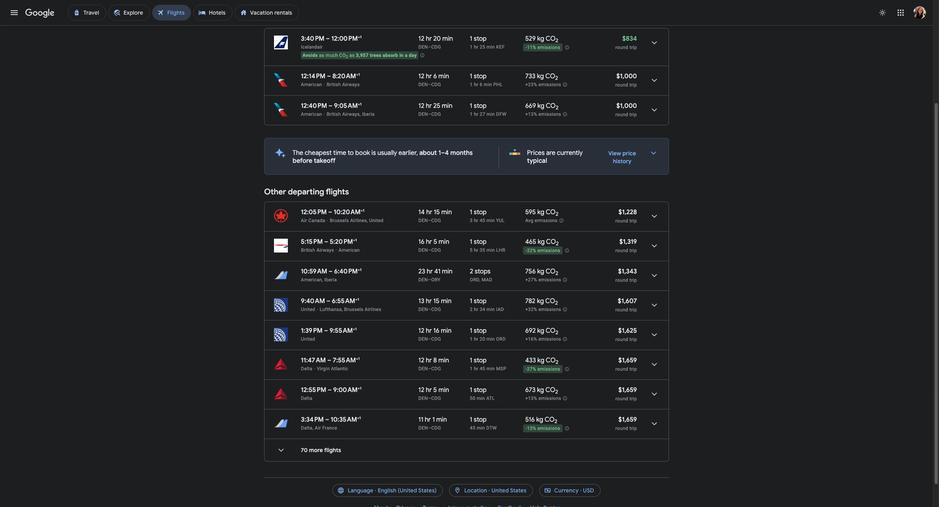 Task type: vqa. For each thing, say whether or not it's contained in the screenshot.


Task type: describe. For each thing, give the bounding box(es) containing it.
kg for 692
[[538, 327, 545, 335]]

– inside the cheapest time to book is usually earlier, about 1 – 4 months before takeoff
[[441, 149, 445, 157]]

total duration 12 hr 20 min. element
[[419, 35, 470, 44]]

1 inside the 11:47 am – 7:55 am + 1
[[358, 357, 360, 362]]

departing for best
[[283, 2, 319, 12]]

american for 12:14 pm
[[301, 82, 322, 87]]

avg
[[526, 218, 534, 224]]

flight details. leaves denver international airport at 12:55 pm on monday, january 1 and arrives at paris charles de gaulle airport at 9:00 am on tuesday, january 2. image
[[646, 385, 665, 404]]

1 vertical spatial airways
[[317, 248, 334, 253]]

min inside 12 hr 20 min den – cdg
[[443, 35, 453, 43]]

1 vertical spatial british airways
[[301, 248, 334, 253]]

hr inside 12 hr 16 min den – cdg
[[426, 327, 432, 335]]

are
[[547, 149, 556, 157]]

+23% emissions
[[526, 82, 562, 88]]

view price history
[[609, 150, 637, 165]]

states
[[511, 488, 527, 495]]

min inside 1 stop 1 hr 25 min kef
[[487, 44, 495, 50]]

flight details. leaves denver international airport at 3:40 pm on monday, january 1 and arrives at paris charles de gaulle airport at 12:00 pm on tuesday, january 2. image
[[646, 33, 665, 52]]

avg emissions
[[526, 218, 558, 224]]

convenience
[[326, 15, 353, 20]]

den for 23 hr 41 min
[[419, 277, 428, 283]]

cdg for 12 hr 6 min
[[432, 82, 441, 87]]

– inside 14 hr 15 min den – cdg
[[428, 218, 432, 224]]

516
[[526, 416, 535, 424]]

+13% for 673
[[526, 396, 538, 402]]

cheapest
[[305, 149, 332, 157]]

price inside view price history
[[623, 150, 637, 157]]

70
[[301, 447, 308, 454]]

Arrival time: 12:00 PM on  Tuesday, January 2. text field
[[332, 34, 362, 43]]

- for 529
[[526, 45, 528, 50]]

total duration 23 hr 41 min. element
[[419, 268, 470, 277]]

1 inside 5:15 pm – 5:20 pm + 1
[[356, 238, 357, 243]]

1 stop flight. element for 12 hr 16 min
[[470, 327, 487, 336]]

– inside 12:55 pm – 9:00 am + 1
[[328, 387, 332, 395]]

1 up layover (1 of 1) is a 1 hr 6 min layover at philadelphia international airport in philadelphia. element
[[470, 72, 473, 80]]

virgin
[[317, 366, 330, 372]]

den for 12 hr 20 min
[[419, 44, 428, 50]]

emissions down the 529 kg co 2
[[538, 45, 561, 50]]

34
[[480, 307, 486, 313]]

6 inside 12 hr 6 min den – cdg
[[434, 72, 437, 80]]

delta, air france
[[301, 426, 338, 431]]

+ for 10:35 am
[[357, 416, 360, 421]]

currently
[[558, 149, 583, 157]]

trip for 529
[[630, 45, 638, 50]]

11:47 am
[[301, 357, 326, 365]]

+ for 9:05 am
[[358, 102, 360, 107]]

1 stop flight. element for 12 hr 20 min
[[470, 35, 487, 44]]

1 stop 45 min dtw
[[470, 416, 497, 431]]

british airways, iberia
[[327, 112, 375, 117]]

min inside 12 hr 8 min den – cdg
[[439, 357, 449, 365]]

change appearance image
[[874, 3, 893, 22]]

+ for 10:20 am
[[361, 208, 363, 213]]

1659 US dollars text field
[[619, 387, 638, 395]]

– inside 12:05 pm – 10:20 am + 1
[[329, 209, 333, 216]]

11%
[[528, 45, 537, 50]]

other
[[264, 187, 286, 197]]

1 stop flight. element for 11 hr 1 min
[[470, 416, 487, 425]]

70 more flights image
[[272, 441, 291, 460]]

– inside 11 hr 1 min den – cdg
[[428, 426, 432, 431]]

emissions down 595 kg co 2
[[535, 218, 558, 224]]

1 horizontal spatial air
[[315, 426, 321, 431]]

british for 9:05 am
[[327, 112, 341, 117]]

1 inside 9:40 am – 6:55 am + 1
[[358, 297, 359, 302]]

emissions down 756 kg co 2
[[539, 278, 562, 283]]

1 stop 1 hr 27 min dfw
[[470, 102, 507, 117]]

round for 673
[[616, 397, 629, 402]]

trip for 756
[[630, 278, 638, 283]]

Arrival time: 9:55 AM on  Tuesday, January 2. text field
[[330, 327, 357, 335]]

emissions down 782 kg co 2
[[539, 307, 562, 313]]

12:05 pm
[[301, 209, 327, 216]]

$1,343 round trip
[[616, 268, 638, 283]]

kg for 673
[[538, 387, 545, 395]]

1 left phl
[[470, 82, 473, 87]]

1 inside 12:55 pm – 9:00 am + 1
[[360, 386, 362, 391]]

3:34 pm – 10:35 am + 1
[[301, 416, 361, 424]]

2 inside avoids as much co 2 as 3,957 trees absorb in a day
[[346, 55, 348, 59]]

canada
[[309, 218, 326, 224]]

2 inside 2 stops ord , mad
[[470, 268, 474, 276]]

1 inside the 3:34 pm – 10:35 am + 1
[[360, 416, 361, 421]]

hr inside 16 hr 5 min den – cdg
[[426, 238, 432, 246]]

round for 595
[[616, 218, 629, 224]]

hr inside 1 stop 2 hr 34 min iad
[[474, 307, 479, 313]]

- for 465
[[526, 248, 528, 254]]

2 for 595
[[556, 211, 559, 218]]

25 inside 1 stop 1 hr 25 min kef
[[480, 44, 486, 50]]

12 for 12 hr 5 min
[[419, 387, 425, 395]]

5:20 pm
[[330, 238, 353, 246]]

14
[[419, 209, 425, 216]]

hr inside 13 hr 15 min den – cdg
[[426, 298, 432, 306]]

+23%
[[526, 82, 538, 88]]

stop for 14 hr 15 min
[[474, 209, 487, 216]]

english (united states)
[[378, 488, 437, 495]]

co for 516
[[545, 416, 555, 424]]

6:55 am
[[332, 298, 356, 306]]

emissions down 433 kg co 2
[[538, 367, 561, 373]]

 image for 5:20 pm
[[336, 248, 337, 253]]

emissions down 733 kg co 2
[[539, 82, 562, 88]]

– inside 12:14 pm – 8:20 am + 1
[[327, 72, 331, 80]]

2 inside 1 stop 2 hr 34 min iad
[[470, 307, 473, 313]]

1 inside "1:39 pm – 9:55 am + 1"
[[355, 327, 357, 332]]

Arrival time: 8:20 AM on  Tuesday, January 2. text field
[[333, 72, 360, 80]]

2 for 433
[[556, 359, 559, 366]]

layover (1 of 2) is a 2 hr 21 min layover at o'hare international airport in chicago. layover (2 of 2) is a 8 hr 40 min layover at adolfo suárez madrid–barajas airport in madrid. element
[[470, 277, 522, 283]]

prices are currently typical
[[528, 149, 583, 165]]

– inside 13 hr 15 min den – cdg
[[428, 307, 432, 313]]

– inside 12 hr 20 min den – cdg
[[428, 44, 432, 50]]

$1,607
[[618, 298, 638, 306]]

– inside 3:40 pm – 12:00 pm + 1
[[326, 35, 330, 43]]

– inside the 11:47 am – 7:55 am + 1
[[328, 357, 332, 365]]

– inside 10:59 am – 6:40 pm + 1
[[329, 268, 333, 276]]

1 inside '1 stop 5 hr 35 min lhr'
[[470, 238, 473, 246]]

trip for 692
[[630, 337, 638, 343]]

flights for other departing flights
[[326, 187, 349, 197]]

Arrival time: 9:05 AM on  Tuesday, January 2. text field
[[334, 102, 362, 110]]

– inside 12:40 pm – 9:05 am + 1
[[329, 102, 333, 110]]

– inside 23 hr 41 min den – ory
[[428, 277, 432, 283]]

1 up layover (1 of 1) is a 1 hr 45 min layover at minneapolis–saint paul international airport in minneapolis. element
[[470, 357, 473, 365]]

kg for 733
[[538, 72, 545, 80]]

Departure time: 12:14 PM. text field
[[301, 72, 326, 80]]

kg for 465
[[538, 238, 545, 246]]

total duration 13 hr 15 min. element
[[419, 298, 470, 307]]

– inside the 3:34 pm – 10:35 am + 1
[[326, 416, 329, 424]]

1 stop 2 hr 34 min iad
[[470, 298, 505, 313]]

cdg for 12 hr 5 min
[[432, 396, 441, 402]]

stop for 12 hr 8 min
[[474, 357, 487, 365]]

hr inside 12 hr 20 min den – cdg
[[426, 35, 432, 43]]

round for 733
[[616, 82, 629, 88]]

hr inside 11 hr 1 min den – cdg
[[425, 416, 431, 424]]

trip for 733
[[630, 82, 638, 88]]

flight details. leaves denver international airport at 9:40 am on monday, january 1 and arrives at paris charles de gaulle airport at 6:55 am on tuesday, january 2. image
[[646, 296, 665, 315]]

atlantic
[[331, 366, 349, 372]]

– inside 16 hr 5 min den – cdg
[[428, 248, 432, 253]]

emissions down 465 kg co 2
[[538, 248, 561, 254]]

min inside 1 stop 3 hr 45 min yul
[[487, 218, 495, 224]]

ord inside 2 stops ord , mad
[[470, 277, 480, 283]]

english
[[378, 488, 397, 495]]

782
[[526, 298, 536, 306]]

0 vertical spatial british airways
[[327, 82, 360, 87]]

min inside 1 stop 2 hr 34 min iad
[[487, 307, 495, 313]]

Departure time: 3:40 PM. text field
[[301, 35, 325, 43]]

hr inside 1 stop 1 hr 27 min dfw
[[474, 112, 479, 117]]

hr inside 1 stop 3 hr 45 min yul
[[474, 218, 479, 224]]

stop for 12 hr 20 min
[[474, 35, 487, 43]]

hr inside 1 stop 1 hr 6 min phl
[[474, 82, 479, 87]]

total duration 12 hr 5 min. element
[[419, 387, 470, 396]]

emissions down 669 kg co 2
[[539, 112, 562, 117]]

day
[[409, 53, 417, 58]]

1 inside the cheapest time to book is usually earlier, about 1 – 4 months before takeoff
[[439, 149, 441, 157]]

Departure time: 1:39 PM. text field
[[301, 327, 323, 335]]

leaves denver international airport at 12:14 pm on monday, january 1 and arrives at paris charles de gaulle airport at 8:20 am on tuesday, january 2. element
[[301, 72, 360, 80]]

2 stops ord , mad
[[470, 268, 493, 283]]

book
[[356, 149, 370, 157]]

11
[[419, 416, 424, 424]]

min inside 16 hr 5 min den – cdg
[[439, 238, 450, 246]]

1625 US dollars text field
[[619, 327, 638, 335]]

2 for 529
[[556, 37, 559, 44]]

to
[[348, 149, 354, 157]]

$1,659 round trip for 673
[[616, 387, 638, 402]]

co inside avoids as much co 2 as 3,957 trees absorb in a day
[[340, 53, 346, 58]]

avoids as much co2 as 3957 trees absorb in a day. learn more about this calculation. image
[[420, 53, 425, 58]]

834 US dollars text field
[[623, 35, 638, 43]]

lhr
[[497, 248, 506, 253]]

1343 US dollars text field
[[619, 268, 638, 276]]

cdg for 16 hr 5 min
[[432, 248, 441, 253]]

leaves denver international airport at 3:34 pm on monday, january 1 and arrives at paris charles de gaulle airport at 10:35 am on tuesday, january 2. element
[[301, 416, 361, 424]]

45 for 14 hr 15 min
[[480, 218, 486, 224]]

1 down total duration 12 hr 20 min. "element" at top
[[470, 44, 473, 50]]

virgin atlantic
[[317, 366, 349, 372]]

leaves denver international airport at 12:05 pm on monday, january 1 and arrives at paris charles de gaulle airport at 10:20 am on tuesday, january 2. element
[[301, 208, 365, 216]]

avoids
[[303, 53, 318, 58]]

1 inside 1 stop 50 min atl
[[470, 387, 473, 395]]

1 stop 50 min atl
[[470, 387, 495, 402]]

kg for 529
[[538, 35, 545, 43]]

465
[[526, 238, 537, 246]]

2 as from the left
[[350, 53, 355, 58]]

min inside 1 stop 1 hr 20 min ord
[[487, 337, 495, 342]]

50
[[470, 396, 476, 402]]

cdg for 12 hr 16 min
[[432, 337, 441, 342]]

kg for 669
[[538, 102, 545, 110]]

min inside 1 stop 1 hr 45 min msp
[[487, 366, 495, 372]]

american for 12:40 pm
[[301, 112, 322, 117]]

1 stop flight. element for 13 hr 15 min
[[470, 298, 487, 307]]

hr inside 1 stop 1 hr 25 min kef
[[474, 44, 479, 50]]

25 inside 12 hr 25 min den – cdg
[[434, 102, 441, 110]]

states)
[[419, 488, 437, 495]]

stop for 11 hr 1 min
[[474, 416, 487, 424]]

1 up 1 stop 50 min atl
[[470, 366, 473, 372]]

9:40 am
[[301, 298, 325, 306]]

hr inside 14 hr 15 min den – cdg
[[427, 209, 433, 216]]

1:39 pm – 9:55 am + 1
[[301, 327, 357, 335]]

1228 US dollars text field
[[619, 209, 638, 216]]

1 inside 11 hr 1 min den – cdg
[[433, 416, 435, 424]]

70 more flights
[[301, 447, 342, 454]]

best departing flights
[[264, 2, 344, 12]]

13 hr 15 min den – cdg
[[419, 298, 452, 313]]

flight details. leaves denver international airport at 1:39 pm on monday, january 1 and arrives at paris charles de gaulle airport at 9:55 am on tuesday, january 2. image
[[646, 326, 665, 345]]

trip for 433
[[630, 367, 638, 372]]

(united
[[398, 488, 417, 495]]

about
[[420, 149, 437, 157]]

brussels airlines, united
[[330, 218, 384, 224]]

13%
[[528, 426, 537, 432]]

hr inside '1 stop 5 hr 35 min lhr'
[[474, 248, 479, 253]]

yul
[[497, 218, 505, 224]]

lufthansa,
[[320, 307, 343, 313]]

– inside 5:15 pm – 5:20 pm + 1
[[325, 238, 329, 246]]

hr inside 12 hr 25 min den – cdg
[[426, 102, 432, 110]]

0 vertical spatial airways
[[343, 82, 360, 87]]

min inside the 1 stop 45 min dtw
[[477, 426, 485, 431]]

12 hr 6 min den – cdg
[[419, 72, 450, 87]]

3:40 pm – 12:00 pm + 1
[[301, 34, 362, 43]]

stop for 12 hr 25 min
[[474, 102, 487, 110]]

12 for 12 hr 8 min
[[419, 357, 425, 365]]

kg for 433
[[538, 357, 545, 365]]

12:00 pm
[[332, 35, 358, 43]]

– inside 12 hr 5 min den – cdg
[[428, 396, 432, 402]]

– inside "1:39 pm – 9:55 am + 1"
[[324, 327, 328, 335]]

hr inside 1 stop 1 hr 45 min msp
[[474, 366, 479, 372]]

$1,000 for 733
[[617, 72, 638, 80]]

1 inside 10:59 am – 6:40 pm + 1
[[360, 268, 362, 273]]

20 inside 1 stop 1 hr 20 min ord
[[480, 337, 486, 342]]

Arrival time: 7:55 AM on  Tuesday, January 2. text field
[[333, 357, 360, 365]]

hr inside 12 hr 8 min den – cdg
[[426, 357, 432, 365]]

leaves denver international airport at 5:15 pm on monday, january 1 and arrives at paris charles de gaulle airport at 5:20 pm on tuesday, january 2. element
[[301, 238, 357, 246]]

1 stop 1 hr 25 min kef
[[470, 35, 505, 50]]

ord inside 1 stop 1 hr 20 min ord
[[497, 337, 506, 342]]

1 inside the 1 stop 45 min dtw
[[470, 416, 473, 424]]

united down 9:40 am
[[301, 307, 316, 313]]

– inside 12 hr 6 min den – cdg
[[428, 82, 432, 87]]

hr inside 23 hr 41 min den – ory
[[427, 268, 433, 276]]

7:55 am
[[333, 357, 356, 365]]

trees
[[370, 53, 382, 58]]

kg for 595
[[538, 209, 545, 216]]

$1,319 round trip
[[616, 238, 638, 254]]

min inside 11 hr 1 min den – cdg
[[437, 416, 447, 424]]

co for 529
[[546, 35, 556, 43]]

20 inside 12 hr 20 min den – cdg
[[434, 35, 441, 43]]

france
[[323, 426, 338, 431]]

kg for 782
[[537, 298, 544, 306]]

flights for best departing flights
[[321, 2, 344, 12]]

total duration 12 hr 8 min. element
[[419, 357, 470, 366]]

1000 US dollars text field
[[617, 72, 638, 80]]

min inside 1 stop 1 hr 27 min dfw
[[487, 112, 495, 117]]

kg for 756
[[538, 268, 545, 276]]

leaves denver international airport at 10:59 am on monday, january 1 and arrives at paris-orly airport at 6:40 pm on tuesday, january 2. element
[[301, 268, 362, 276]]

total duration 16 hr 5 min. element
[[419, 238, 470, 247]]

1 stop 1 hr 6 min phl
[[470, 72, 503, 87]]

9:00 am
[[334, 387, 358, 395]]

1659 US dollars text field
[[619, 416, 638, 424]]

$1,000 round trip for 669
[[616, 102, 638, 118]]

msp
[[497, 366, 507, 372]]

in
[[400, 53, 404, 58]]

+ for 5:20 pm
[[353, 238, 356, 243]]

45 inside the 1 stop 45 min dtw
[[470, 426, 476, 431]]

2 for 733
[[556, 75, 559, 82]]

23 hr 41 min den – ory
[[419, 268, 453, 283]]

$1,659 round trip for 516
[[616, 416, 638, 432]]

leaves denver international airport at 1:39 pm on monday, january 1 and arrives at paris charles de gaulle airport at 9:55 am on tuesday, january 2. element
[[301, 327, 357, 335]]

departing for other
[[288, 187, 324, 197]]

1 up "layover (1 of 1) is a 1 hr 20 min layover at o'hare international airport in chicago." element
[[470, 327, 473, 335]]

and
[[316, 15, 324, 20]]

529
[[526, 35, 536, 43]]

layover (1 of 1) is a 5 hr 35 min layover at heathrow airport in london. element
[[470, 247, 522, 254]]

$1,625 round trip
[[616, 327, 638, 343]]

12 for 12 hr 25 min
[[419, 102, 425, 110]]

22%
[[528, 248, 537, 254]]

16 inside 12 hr 16 min den – cdg
[[434, 327, 440, 335]]

stop for 12 hr 6 min
[[474, 72, 487, 80]]

layover (1 of 1) is a 1 hr 25 min layover at keflavík international airport in reykjavík. element
[[470, 44, 522, 50]]

673
[[526, 387, 536, 395]]

hr inside 1 stop 1 hr 20 min ord
[[474, 337, 479, 342]]

,
[[480, 277, 481, 283]]

1 stop flight. element for 12 hr 6 min
[[470, 72, 487, 82]]

Departure time: 9:40 AM. text field
[[301, 298, 325, 306]]

Arrival time: 6:55 AM on  Tuesday, January 2. text field
[[332, 297, 359, 306]]

12:14 pm
[[301, 72, 326, 80]]

1 left '27'
[[470, 112, 473, 117]]

2 vertical spatial american
[[339, 248, 360, 253]]

+ for 12:00 pm
[[358, 34, 360, 40]]

icelandair
[[301, 44, 323, 50]]



Task type: locate. For each thing, give the bounding box(es) containing it.
9 cdg from the top
[[432, 396, 441, 402]]

6 1 stop flight. element from the top
[[470, 298, 487, 307]]

american, iberia
[[301, 277, 337, 283]]

5 for 12
[[434, 387, 437, 395]]

flight details. leaves denver international airport at 11:47 am on monday, january 1 and arrives at paris charles de gaulle airport at 7:55 am on tuesday, january 2. image
[[646, 355, 665, 374]]

3 trip from the top
[[630, 112, 638, 118]]

0 vertical spatial flights
[[321, 2, 344, 12]]

1 vertical spatial 5
[[470, 248, 473, 253]]

+13% for 669
[[526, 112, 538, 117]]

$1,659 for 673
[[619, 387, 638, 395]]

+ inside 5:15 pm – 5:20 pm + 1
[[353, 238, 356, 243]]

1 right 12:00 pm
[[360, 34, 362, 40]]

3 stop from the top
[[474, 102, 487, 110]]

Departure time: 5:15 PM. text field
[[301, 238, 323, 246]]

$1,659 left flight details. leaves denver international airport at 3:34 pm on monday, january 1 and arrives at paris charles de gaulle airport at 10:35 am on tuesday, january 2. image
[[619, 416, 638, 424]]

1 vertical spatial 16
[[434, 327, 440, 335]]

trip for 595
[[630, 218, 638, 224]]

2 for 516
[[555, 419, 558, 426]]

Arrival time: 6:40 PM on  Tuesday, January 2. text field
[[334, 268, 362, 276]]

7 1 stop flight. element from the top
[[470, 327, 487, 336]]

kg inside "516 kg co 2"
[[537, 416, 544, 424]]

4 stop from the top
[[474, 209, 487, 216]]

2 +13% emissions from the top
[[526, 396, 562, 402]]

2 right 669
[[556, 105, 559, 111]]

2 round from the top
[[616, 82, 629, 88]]

+ inside 9:40 am – 6:55 am + 1
[[356, 297, 358, 302]]

+ inside 10:59 am – 6:40 pm + 1
[[358, 268, 360, 273]]

as left much
[[319, 53, 325, 58]]

1 horizontal spatial 25
[[480, 44, 486, 50]]

1 cdg from the top
[[432, 44, 441, 50]]

2 vertical spatial $1,659 round trip
[[616, 416, 638, 432]]

$1,659 for 433
[[619, 357, 638, 365]]

trip inside $1,607 round trip
[[630, 308, 638, 313]]

0 vertical spatial $1,000 round trip
[[616, 72, 638, 88]]

1 horizontal spatial 16
[[434, 327, 440, 335]]

5 left 35
[[470, 248, 473, 253]]

united down 1:39 pm
[[301, 337, 316, 342]]

currency
[[555, 488, 579, 495]]

10 den from the top
[[419, 396, 428, 402]]

stop up 'layover (1 of 1) is a 3 hr 45 min layover at montréal-pierre elliott trudeau international airport in montreal.' element
[[474, 209, 487, 216]]

2 inside 782 kg co 2
[[556, 300, 559, 307]]

45 right 3
[[480, 218, 486, 224]]

layover (1 of 1) is a 2 hr 34 min layover at dulles international airport in washington. element
[[470, 307, 522, 313]]

cdg down total duration 12 hr 25 min. element at top
[[432, 112, 441, 117]]

trip for 516
[[630, 426, 638, 432]]

co for 669
[[546, 102, 556, 110]]

2 $1,000 round trip from the top
[[616, 102, 638, 118]]

4 trip from the top
[[630, 218, 638, 224]]

trip for 669
[[630, 112, 638, 118]]

+16%
[[526, 337, 538, 342]]

5 den from the top
[[419, 248, 428, 253]]

$1,000 round trip
[[616, 72, 638, 88], [616, 102, 638, 118]]

12 down 12 hr 6 min den – cdg
[[419, 102, 425, 110]]

$834
[[623, 35, 638, 43]]

den for 12 hr 16 min
[[419, 337, 428, 342]]

$1,659 round trip
[[616, 357, 638, 372], [616, 387, 638, 402], [616, 416, 638, 432]]

+ for 9:00 am
[[358, 386, 360, 391]]

692 kg co 2
[[526, 327, 559, 336]]

as
[[319, 53, 325, 58], [350, 53, 355, 58]]

2 vertical spatial $1,659
[[619, 416, 638, 424]]

-13% emissions
[[526, 426, 561, 432]]

1 vertical spatial  image
[[336, 248, 337, 253]]

5:15 pm – 5:20 pm + 1
[[301, 238, 357, 246]]

16 down 13 hr 15 min den – cdg
[[434, 327, 440, 335]]

min down 12 hr 8 min den – cdg
[[439, 387, 450, 395]]

1 +13% from the top
[[526, 112, 538, 117]]

2 $1,659 from the top
[[619, 387, 638, 395]]

stop inside 1 stop 1 hr 25 min kef
[[474, 35, 487, 43]]

9 den from the top
[[419, 366, 428, 372]]

leaves denver international airport at 3:40 pm on monday, january 1 and arrives at paris charles de gaulle airport at 12:00 pm on tuesday, january 2. element
[[301, 34, 362, 43]]

usually
[[378, 149, 397, 157]]

trip inside the $1,228 round trip
[[630, 218, 638, 224]]

den for 12 hr 25 min
[[419, 112, 428, 117]]

0 vertical spatial price
[[304, 15, 315, 20]]

iberia
[[362, 112, 375, 117], [325, 277, 337, 283]]

2 delta from the top
[[301, 396, 313, 402]]

8 1 stop flight. element from the top
[[470, 357, 487, 366]]

433 kg co 2
[[526, 357, 559, 366]]

3 1 stop flight. element from the top
[[470, 102, 487, 111]]

co inside 782 kg co 2
[[546, 298, 556, 306]]

1 inside 1 stop 3 hr 45 min yul
[[470, 209, 473, 216]]

– right "departure time: 3:40 pm." text box
[[326, 35, 330, 43]]

+ for 8:20 am
[[356, 72, 359, 77]]

layover (1 of 1) is a 1 hr 20 min layover at o'hare international airport in chicago. element
[[470, 336, 522, 343]]

– down total duration 12 hr 8 min. element
[[428, 366, 432, 372]]

1 - from the top
[[526, 45, 528, 50]]

+ for 6:55 am
[[356, 297, 358, 302]]

den inside 12 hr 16 min den – cdg
[[419, 337, 428, 342]]

before
[[293, 157, 313, 165]]

co for 782
[[546, 298, 556, 306]]

2 trip from the top
[[630, 82, 638, 88]]

5 cdg from the top
[[432, 248, 441, 253]]

– inside 9:40 am – 6:55 am + 1
[[327, 298, 331, 306]]

11 trip from the top
[[630, 426, 638, 432]]

brussels down 12:05 pm – 10:20 am + 1
[[330, 218, 349, 224]]

2 for 782
[[556, 300, 559, 307]]

- for 516
[[526, 426, 528, 432]]

0 vertical spatial +13% emissions
[[526, 112, 562, 117]]

min right 34
[[487, 307, 495, 313]]

based
[[282, 15, 296, 20]]

0 vertical spatial 15
[[434, 209, 440, 216]]

1 vertical spatial delta
[[301, 396, 313, 402]]

+13% emissions
[[526, 112, 562, 117], [526, 396, 562, 402]]

+13% emissions down the 673 kg co 2
[[526, 396, 562, 402]]

12
[[419, 35, 425, 43], [419, 72, 425, 80], [419, 102, 425, 110], [419, 327, 425, 335], [419, 357, 425, 365], [419, 387, 425, 395]]

cdg down total duration 11 hr 1 min. element
[[432, 426, 441, 431]]

departing up on
[[283, 2, 319, 12]]

american down 12:40 pm text field
[[301, 112, 322, 117]]

0 horizontal spatial 6
[[434, 72, 437, 80]]

mad
[[482, 277, 493, 283]]

british down leaves denver international airport at 12:14 pm on monday, january 1 and arrives at paris charles de gaulle airport at 8:20 am on tuesday, january 2. element
[[327, 82, 341, 87]]

6 12 from the top
[[419, 387, 425, 395]]

airways down 5:15 pm – 5:20 pm + 1 at the top of the page
[[317, 248, 334, 253]]

co inside 433 kg co 2
[[546, 357, 556, 365]]

takeoff
[[314, 157, 336, 165]]

1 vertical spatial american
[[301, 112, 322, 117]]

den for 13 hr 15 min
[[419, 307, 428, 313]]

0 horizontal spatial price
[[304, 15, 315, 20]]

– inside 12 hr 8 min den – cdg
[[428, 366, 432, 372]]

trip for 465
[[630, 248, 638, 254]]

2 inside 465 kg co 2
[[557, 241, 559, 247]]

0 horizontal spatial 20
[[434, 35, 441, 43]]

best
[[264, 2, 281, 12]]

1 vertical spatial +13%
[[526, 396, 538, 402]]

co up "-13% emissions"
[[545, 416, 555, 424]]

3:40 pm
[[301, 35, 325, 43]]

round inside $1,625 round trip
[[616, 337, 629, 343]]

1659 US dollars text field
[[619, 357, 638, 365]]

0 vertical spatial brussels
[[330, 218, 349, 224]]

– inside 12 hr 25 min den – cdg
[[428, 112, 432, 117]]

5 trip from the top
[[630, 248, 638, 254]]

27%
[[528, 367, 537, 373]]

8 trip from the top
[[630, 337, 638, 343]]

733 kg co 2
[[526, 72, 559, 82]]

1 horizontal spatial 20
[[480, 337, 486, 342]]

2 $1,000 from the top
[[617, 102, 638, 110]]

trip inside $1,319 round trip
[[630, 248, 638, 254]]

layover (1 of 1) is a 1 hr 6 min layover at philadelphia international airport in philadelphia. element
[[470, 82, 522, 88]]

co inside 669 kg co 2
[[546, 102, 556, 110]]

– down total duration 12 hr 5 min. 'element'
[[428, 396, 432, 402]]

2 up "-13% emissions"
[[555, 419, 558, 426]]

ranked
[[264, 15, 281, 20]]

1 vertical spatial +13% emissions
[[526, 396, 562, 402]]

leaves denver international airport at 12:40 pm on monday, january 1 and arrives at paris charles de gaulle airport at 9:05 am on tuesday, january 2. element
[[301, 102, 362, 110]]

1 $1,000 from the top
[[617, 72, 638, 80]]

10 trip from the top
[[630, 397, 638, 402]]

8 cdg from the top
[[432, 366, 441, 372]]

4 den from the top
[[419, 218, 428, 224]]

layover (1 of 1) is a 3 hr 45 min layover at montréal-pierre elliott trudeau international airport in montreal. element
[[470, 218, 522, 224]]

23
[[419, 268, 426, 276]]

2 up the +23% emissions
[[556, 75, 559, 82]]

kg for 516
[[537, 416, 544, 424]]

emissions down "516 kg co 2"
[[538, 426, 561, 432]]

– down total duration 11 hr 1 min. element
[[428, 426, 432, 431]]

round inside $834 round trip
[[616, 45, 629, 50]]

min right 14
[[442, 209, 452, 216]]

layover (1 of 1) is a 1 hr 27 min layover at dallas/fort worth international airport in dallas. element
[[470, 111, 522, 118]]

733
[[526, 72, 536, 80]]

669 kg co 2
[[526, 102, 559, 111]]

total duration 12 hr 16 min. element
[[419, 327, 470, 336]]

round
[[616, 45, 629, 50], [616, 82, 629, 88], [616, 112, 629, 118], [616, 218, 629, 224], [616, 248, 629, 254], [616, 278, 629, 283], [616, 308, 629, 313], [616, 337, 629, 343], [616, 367, 629, 372], [616, 397, 629, 402], [616, 426, 629, 432]]

– down total duration 12 hr 6 min. element
[[428, 82, 432, 87]]

1 as from the left
[[319, 53, 325, 58]]

british airways down 8:20 am
[[327, 82, 360, 87]]

0 vertical spatial departing
[[283, 2, 319, 12]]

1 round from the top
[[616, 45, 629, 50]]

0 vertical spatial $1,000
[[617, 72, 638, 80]]

12:40 pm – 9:05 am + 1
[[301, 102, 362, 110]]

1 horizontal spatial 6
[[480, 82, 483, 87]]

15 for 13
[[434, 298, 440, 306]]

Arrival time: 5:20 PM on  Tuesday, January 2. text field
[[330, 238, 357, 246]]

co up '-27% emissions'
[[546, 357, 556, 365]]

12:55 pm
[[301, 387, 327, 395]]

756
[[526, 268, 536, 276]]

3 $1,659 from the top
[[619, 416, 638, 424]]

Arrival time: 10:20 AM on  Tuesday, January 2. text field
[[334, 208, 365, 216]]

den down 13 at the left
[[419, 307, 428, 313]]

1607 US dollars text field
[[618, 298, 638, 306]]

7 den from the top
[[419, 307, 428, 313]]

12 left 8
[[419, 357, 425, 365]]

10 cdg from the top
[[432, 426, 441, 431]]

+
[[358, 34, 360, 40], [356, 72, 359, 77], [358, 102, 360, 107], [361, 208, 363, 213], [353, 238, 356, 243], [358, 268, 360, 273], [356, 297, 358, 302], [353, 327, 355, 332], [356, 357, 358, 362], [358, 386, 360, 391], [357, 416, 360, 421]]

stop for 12 hr 5 min
[[474, 387, 487, 395]]

6 den from the top
[[419, 277, 428, 283]]

united states
[[492, 488, 527, 495]]

min right 13 at the left
[[441, 298, 452, 306]]

+13% down 669
[[526, 112, 538, 117]]

min left dtw
[[477, 426, 485, 431]]

- for 433
[[526, 367, 528, 373]]

min inside 12 hr 16 min den – cdg
[[441, 327, 452, 335]]

round for 433
[[616, 367, 629, 372]]

iberia down leaves denver international airport at 10:59 am on monday, january 1 and arrives at paris-orly airport at 6:40 pm on tuesday, january 2. element at the bottom of the page
[[325, 277, 337, 283]]

cdg inside 16 hr 5 min den – cdg
[[432, 248, 441, 253]]

+32% emissions
[[526, 307, 562, 313]]

4 12 from the top
[[419, 327, 425, 335]]

0 vertical spatial american
[[301, 82, 322, 87]]

Departure time: 12:40 PM. text field
[[301, 102, 327, 110]]

1 horizontal spatial airways
[[343, 82, 360, 87]]

2 $1,659 round trip from the top
[[616, 387, 638, 402]]

7 round from the top
[[616, 308, 629, 313]]

trip for 782
[[630, 308, 638, 313]]

6 cdg from the top
[[432, 307, 441, 313]]

kg up -11% emissions
[[538, 35, 545, 43]]

1 den from the top
[[419, 44, 428, 50]]

15 inside 14 hr 15 min den – cdg
[[434, 209, 440, 216]]

+ for 7:55 am
[[356, 357, 358, 362]]

min inside 12 hr 6 min den – cdg
[[439, 72, 450, 80]]

 image down "leaves denver international airport at 12:05 pm on monday, january 1 and arrives at paris charles de gaulle airport at 10:20 am on tuesday, january 2." element
[[327, 218, 329, 224]]

round for 782
[[616, 308, 629, 313]]

2 vertical spatial british
[[301, 248, 316, 253]]

den inside 12 hr 5 min den – cdg
[[419, 396, 428, 402]]

3 - from the top
[[526, 367, 528, 373]]

cdg inside 12 hr 16 min den – cdg
[[432, 337, 441, 342]]

1 +13% emissions from the top
[[526, 112, 562, 117]]

-
[[526, 45, 528, 50], [526, 248, 528, 254], [526, 367, 528, 373], [526, 426, 528, 432]]

0 vertical spatial 20
[[434, 35, 441, 43]]

4 1 stop flight. element from the top
[[470, 209, 487, 218]]

emissions
[[538, 45, 561, 50], [539, 82, 562, 88], [539, 112, 562, 117], [535, 218, 558, 224], [538, 248, 561, 254], [539, 278, 562, 283], [539, 307, 562, 313], [539, 337, 562, 342], [538, 367, 561, 373], [539, 396, 562, 402], [538, 426, 561, 432]]

1 stop flight. element for 12 hr 5 min
[[470, 387, 487, 396]]

$1,607 round trip
[[616, 298, 638, 313]]

8:20 am
[[333, 72, 356, 80]]

10:35 am
[[331, 416, 357, 424]]

2 12 from the top
[[419, 72, 425, 80]]

2 cdg from the top
[[432, 82, 441, 87]]

– right about
[[441, 149, 445, 157]]

0 vertical spatial ord
[[470, 277, 480, 283]]

+ inside 3:40 pm – 12:00 pm + 1
[[358, 34, 360, 40]]

1 vertical spatial departing
[[288, 187, 324, 197]]

1 horizontal spatial iberia
[[362, 112, 375, 117]]

total duration 14 hr 15 min. element
[[419, 209, 470, 218]]

trip down 1625 us dollars text box
[[630, 337, 638, 343]]

$1,659 round trip up 1659 us dollars text field
[[616, 357, 638, 372]]

1 inside 12:05 pm – 10:20 am + 1
[[363, 208, 365, 213]]

layover (1 of 1) is a 50 min layover at hartsfield-jackson atlanta international airport in atlanta. element
[[470, 396, 522, 402]]

den inside 16 hr 5 min den – cdg
[[419, 248, 428, 253]]

- down 433
[[526, 367, 528, 373]]

den down total duration 12 hr 25 min. element at top
[[419, 112, 428, 117]]

cdg down total duration 12 hr 6 min. element
[[432, 82, 441, 87]]

– inside 12 hr 16 min den – cdg
[[428, 337, 432, 342]]

25 left kef on the top
[[480, 44, 486, 50]]

1 vertical spatial 20
[[480, 337, 486, 342]]

cdg for 11 hr 1 min
[[432, 426, 441, 431]]

11:47 am – 7:55 am + 1
[[301, 357, 360, 365]]

2 for 669
[[556, 105, 559, 111]]

united right airlines, on the left top
[[370, 218, 384, 224]]

0 horizontal spatial airways
[[317, 248, 334, 253]]

den inside 13 hr 15 min den – cdg
[[419, 307, 428, 313]]

12 inside 12 hr 8 min den – cdg
[[419, 357, 425, 365]]

1000 US dollars text field
[[617, 102, 638, 110]]

3 $1,659 round trip from the top
[[616, 416, 638, 432]]

0 vertical spatial air
[[301, 218, 307, 224]]

emissions down the 673 kg co 2
[[539, 396, 562, 402]]

stop for 16 hr 5 min
[[474, 238, 487, 246]]

3 den from the top
[[419, 112, 428, 117]]

delta
[[301, 366, 313, 372], [301, 396, 313, 402]]

1 horizontal spatial  image
[[336, 248, 337, 253]]

main content containing best departing flights
[[264, 0, 670, 469]]

cdg for 12 hr 25 min
[[432, 112, 441, 117]]

min left msp
[[487, 366, 495, 372]]

12 up avoids as much co2 as 3957 trees absorb in a day. learn more about this calculation. icon
[[419, 35, 425, 43]]

round down 1659 us dollars text field
[[616, 397, 629, 402]]

ord down 2 stops flight. element
[[470, 277, 480, 283]]

airways down the arrival time: 8:20 am on  tuesday, january 2. text box
[[343, 82, 360, 87]]

7 trip from the top
[[630, 308, 638, 313]]

round for 516
[[616, 426, 629, 432]]

min inside 23 hr 41 min den – ory
[[442, 268, 453, 276]]

1 vertical spatial $1,659
[[619, 387, 638, 395]]

den inside 14 hr 15 min den – cdg
[[419, 218, 428, 224]]

– up france
[[326, 416, 329, 424]]

ory
[[432, 277, 441, 283]]

round down $1,607
[[616, 308, 629, 313]]

$1,000 for 669
[[617, 102, 638, 110]]

Departure time: 12:55 PM. text field
[[301, 387, 327, 395]]

0 vertical spatial  image
[[327, 218, 329, 224]]

den down total duration 12 hr 6 min. element
[[419, 82, 428, 87]]

min inside 1 stop 50 min atl
[[477, 396, 485, 402]]

2 1 stop flight. element from the top
[[470, 72, 487, 82]]

0 vertical spatial delta
[[301, 366, 313, 372]]

flight details. leaves denver international airport at 5:15 pm on monday, january 1 and arrives at paris charles de gaulle airport at 5:20 pm on tuesday, january 2. image
[[646, 237, 665, 256]]

den up 23
[[419, 248, 428, 253]]

min inside '1 stop 5 hr 35 min lhr'
[[487, 248, 495, 253]]

5:15 pm
[[301, 238, 323, 246]]

10:59 am
[[301, 268, 328, 276]]

0 vertical spatial iberia
[[362, 112, 375, 117]]

kg up -22% emissions in the top of the page
[[538, 238, 545, 246]]

layover (1 of 1) is a 45 min layover at detroit metropolitan wayne county airport in detroit. element
[[470, 425, 522, 432]]

stop for 12 hr 16 min
[[474, 327, 487, 335]]

45 left msp
[[480, 366, 486, 372]]

co for 733
[[546, 72, 556, 80]]

0 horizontal spatial as
[[319, 53, 325, 58]]

2 for 673
[[556, 389, 559, 396]]

1 vertical spatial $1,000
[[617, 102, 638, 110]]

emissions down the 692 kg co 2
[[539, 337, 562, 342]]

2 for 692
[[556, 330, 559, 336]]

min up total duration 12 hr 25 min. element at top
[[439, 72, 450, 80]]

min inside 13 hr 15 min den – cdg
[[441, 298, 452, 306]]

co for 433
[[546, 357, 556, 365]]

round inside $1,607 round trip
[[616, 308, 629, 313]]

12:40 pm
[[301, 102, 327, 110]]

+ inside 12:14 pm – 8:20 am + 1
[[356, 72, 359, 77]]

1 vertical spatial british
[[327, 112, 341, 117]]

1 up layover (1 of 1) is a 1 hr 27 min layover at dallas/fort worth international airport in dallas. element
[[470, 102, 473, 110]]

5 for 1
[[470, 248, 473, 253]]

absorb
[[383, 53, 398, 58]]

1 1 stop flight. element from the top
[[470, 35, 487, 44]]

1 vertical spatial price
[[623, 150, 637, 157]]

1 up layover (1 of 1) is a 2 hr 34 min layover at dulles international airport in washington. element
[[470, 298, 473, 306]]

min down total duration 12 hr 6 min. element
[[442, 102, 453, 110]]

min right 11 at the bottom left of the page
[[437, 416, 447, 424]]

5 1 stop flight. element from the top
[[470, 238, 487, 247]]

16 inside 16 hr 5 min den – cdg
[[419, 238, 425, 246]]

den for 11 hr 1 min
[[419, 426, 428, 431]]

10:20 am
[[334, 209, 361, 216]]

1 vertical spatial 45
[[480, 366, 486, 372]]

9 stop from the top
[[474, 387, 487, 395]]

1 stop flight. element for 12 hr 8 min
[[470, 357, 487, 366]]

+ inside 12:40 pm – 9:05 am + 1
[[358, 102, 360, 107]]

6 stop from the top
[[474, 298, 487, 306]]

12 for 12 hr 6 min
[[419, 72, 425, 80]]

1 up the layover (1 of 1) is a 1 hr 25 min layover at keflavík international airport in reykjavík. element
[[470, 35, 473, 43]]

2 left 34
[[470, 307, 473, 313]]

1 vertical spatial air
[[315, 426, 321, 431]]

4
[[445, 149, 449, 157]]

round for 529
[[616, 45, 629, 50]]

10 1 stop flight. element from the top
[[470, 416, 487, 425]]

0 horizontal spatial ord
[[470, 277, 480, 283]]

1 vertical spatial flights
[[326, 187, 349, 197]]

trip for 673
[[630, 397, 638, 402]]

leaves denver international airport at 11:47 am on monday, january 1 and arrives at paris charles de gaulle airport at 7:55 am on tuesday, january 2. element
[[301, 357, 360, 365]]

1 inside 3:40 pm – 12:00 pm + 1
[[360, 34, 362, 40]]

5 12 from the top
[[419, 357, 425, 365]]

8 round from the top
[[616, 337, 629, 343]]

1 delta from the top
[[301, 366, 313, 372]]

Departure time: 10:59 AM. text field
[[301, 268, 328, 276]]

+ for 6:40 pm
[[358, 268, 360, 273]]

41
[[435, 268, 441, 276]]

ranked based on price and convenience
[[264, 15, 353, 20]]

round for 756
[[616, 278, 629, 283]]

0 vertical spatial 6
[[434, 72, 437, 80]]

flight details. leaves denver international airport at 12:14 pm on monday, january 1 and arrives at paris charles de gaulle airport at 8:20 am on tuesday, january 2. image
[[646, 71, 665, 90]]

kef
[[497, 44, 505, 50]]

0 vertical spatial 45
[[480, 218, 486, 224]]

11 hr 1 min den – cdg
[[419, 416, 447, 431]]

round for 692
[[616, 337, 629, 343]]

2 vertical spatial 5
[[434, 387, 437, 395]]

min inside 14 hr 15 min den – cdg
[[442, 209, 452, 216]]

45 for 12 hr 8 min
[[480, 366, 486, 372]]

view price history image
[[645, 144, 664, 163]]

8 stop from the top
[[474, 357, 487, 365]]

0 vertical spatial +13%
[[526, 112, 538, 117]]

den inside 12 hr 6 min den – cdg
[[419, 82, 428, 87]]

hr inside 12 hr 5 min den – cdg
[[426, 387, 432, 395]]

den inside 11 hr 1 min den – cdg
[[419, 426, 428, 431]]

0 vertical spatial 25
[[480, 44, 486, 50]]

1 horizontal spatial price
[[623, 150, 637, 157]]

Arrival time: 10:35 AM on  Tuesday, January 2. text field
[[331, 416, 361, 424]]

the
[[293, 149, 304, 157]]

1 stop flight. element
[[470, 35, 487, 44], [470, 72, 487, 82], [470, 102, 487, 111], [470, 209, 487, 218], [470, 238, 487, 247], [470, 298, 487, 307], [470, 327, 487, 336], [470, 357, 487, 366], [470, 387, 487, 396], [470, 416, 487, 425]]

433
[[526, 357, 536, 365]]

$1,343
[[619, 268, 638, 276]]

1319 US dollars text field
[[620, 238, 638, 246]]

hr inside 12 hr 6 min den – cdg
[[426, 72, 432, 80]]

1 vertical spatial $1,000 round trip
[[616, 102, 638, 118]]

1 vertical spatial $1,659 round trip
[[616, 387, 638, 402]]

1 vertical spatial iberia
[[325, 277, 337, 283]]

1 inside 12:40 pm – 9:05 am + 1
[[360, 102, 362, 107]]

11 round from the top
[[616, 426, 629, 432]]

flight details. leaves denver international airport at 12:05 pm on monday, january 1 and arrives at paris charles de gaulle airport at 10:20 am on tuesday, january 2. image
[[646, 207, 665, 226]]

1 vertical spatial ord
[[497, 337, 506, 342]]

0 vertical spatial $1,659 round trip
[[616, 357, 638, 372]]

3 cdg from the top
[[432, 112, 441, 117]]

8 den from the top
[[419, 337, 428, 342]]

kg inside the 692 kg co 2
[[538, 327, 545, 335]]

7 stop from the top
[[474, 327, 487, 335]]

co up the +16% emissions
[[546, 327, 556, 335]]

den
[[419, 44, 428, 50], [419, 82, 428, 87], [419, 112, 428, 117], [419, 218, 428, 224], [419, 248, 428, 253], [419, 277, 428, 283], [419, 307, 428, 313], [419, 337, 428, 342], [419, 366, 428, 372], [419, 396, 428, 402], [419, 426, 428, 431]]

0 horizontal spatial 25
[[434, 102, 441, 110]]

history
[[614, 158, 632, 165]]

round down 1625 us dollars text box
[[616, 337, 629, 343]]

1 stop flight. element for 14 hr 15 min
[[470, 209, 487, 218]]

10 round from the top
[[616, 397, 629, 402]]

3 12 from the top
[[419, 102, 425, 110]]

0 vertical spatial 16
[[419, 238, 425, 246]]

1 stop flight. element for 16 hr 5 min
[[470, 238, 487, 247]]

total duration 12 hr 6 min. element
[[419, 72, 470, 82]]

$1,659
[[619, 357, 638, 365], [619, 387, 638, 395], [619, 416, 638, 424]]

1 $1,000 round trip from the top
[[616, 72, 638, 88]]

Departure time: 12:05 PM. text field
[[301, 209, 327, 216]]

1 $1,659 from the top
[[619, 357, 638, 365]]

5 stop from the top
[[474, 238, 487, 246]]

co inside 595 kg co 2
[[546, 209, 556, 216]]

total duration 12 hr 25 min. element
[[419, 102, 470, 111]]

5 inside '1 stop 5 hr 35 min lhr'
[[470, 248, 473, 253]]

den up 11 at the bottom left of the page
[[419, 396, 428, 402]]

usd
[[584, 488, 595, 495]]

11 den from the top
[[419, 426, 428, 431]]

6 round from the top
[[616, 278, 629, 283]]

7 cdg from the top
[[432, 337, 441, 342]]

1 stop from the top
[[474, 35, 487, 43]]

4 - from the top
[[526, 426, 528, 432]]

2 vertical spatial flights
[[325, 447, 342, 454]]

+13% emissions for 673
[[526, 396, 562, 402]]

– right 5:15 pm
[[325, 238, 329, 246]]

1 stop 5 hr 35 min lhr
[[470, 238, 506, 253]]

12 inside 12 hr 20 min den – cdg
[[419, 35, 425, 43]]

1 $1,659 round trip from the top
[[616, 357, 638, 372]]

+ inside 12:05 pm – 10:20 am + 1
[[361, 208, 363, 213]]

den inside 12 hr 25 min den – cdg
[[419, 112, 428, 117]]

2 for 465
[[557, 241, 559, 247]]

min inside 1 stop 1 hr 6 min phl
[[484, 82, 493, 87]]

united left states
[[492, 488, 509, 495]]

2 vertical spatial 45
[[470, 426, 476, 431]]

$1,659 round trip left flight details. leaves denver international airport at 3:34 pm on monday, january 1 and arrives at paris charles de gaulle airport at 10:35 am on tuesday, january 2. image
[[616, 416, 638, 432]]

0 vertical spatial 5
[[434, 238, 438, 246]]

min inside 12 hr 5 min den – cdg
[[439, 387, 450, 395]]

round down $1,659 text box
[[616, 367, 629, 372]]

2 inside 595 kg co 2
[[556, 211, 559, 218]]

total duration 11 hr 1 min. element
[[419, 416, 470, 425]]

delta down the departure time: 12:55 pm. text field
[[301, 396, 313, 402]]

time
[[334, 149, 347, 157]]

min inside 12 hr 25 min den – cdg
[[442, 102, 453, 110]]

3:34 pm
[[301, 416, 324, 424]]

1 trip from the top
[[630, 45, 638, 50]]

den inside 12 hr 8 min den – cdg
[[419, 366, 428, 372]]

15 right 14
[[434, 209, 440, 216]]

prices
[[528, 149, 545, 157]]

flight details. leaves denver international airport at 12:40 pm on monday, january 1 and arrives at paris charles de gaulle airport at 9:05 am on tuesday, january 2. image
[[646, 101, 665, 120]]

0 vertical spatial $1,659
[[619, 357, 638, 365]]

cdg down total duration 16 hr 5 min. "element"
[[432, 248, 441, 253]]

stop for 13 hr 15 min
[[474, 298, 487, 306]]

kg inside the 529 kg co 2
[[538, 35, 545, 43]]

den for 14 hr 15 min
[[419, 218, 428, 224]]

– right 'departure time: 12:05 pm.' text field
[[329, 209, 333, 216]]

main content
[[264, 0, 670, 469]]

1 horizontal spatial as
[[350, 53, 355, 58]]

flight details. leaves denver international airport at 3:34 pm on monday, january 1 and arrives at paris charles de gaulle airport at 10:35 am on tuesday, january 2. image
[[646, 415, 665, 434]]

 image
[[327, 218, 329, 224], [336, 248, 337, 253]]

595 kg co 2
[[526, 209, 559, 218]]

leaves denver international airport at 12:55 pm on monday, january 1 and arrives at paris charles de gaulle airport at 9:00 am on tuesday, january 2. element
[[301, 386, 362, 395]]

trip
[[630, 45, 638, 50], [630, 82, 638, 88], [630, 112, 638, 118], [630, 218, 638, 224], [630, 248, 638, 254], [630, 278, 638, 283], [630, 308, 638, 313], [630, 337, 638, 343], [630, 367, 638, 372], [630, 397, 638, 402], [630, 426, 638, 432]]

1 vertical spatial brussels
[[345, 307, 364, 313]]

2 stop from the top
[[474, 72, 487, 80]]

kg inside 669 kg co 2
[[538, 102, 545, 110]]

1 vertical spatial 6
[[480, 82, 483, 87]]

1 right 6:40 pm
[[360, 268, 362, 273]]

12 hr 8 min den – cdg
[[419, 357, 449, 372]]

1 vertical spatial 25
[[434, 102, 441, 110]]

round for 669
[[616, 112, 629, 118]]

10 stop from the top
[[474, 416, 487, 424]]

round down $1,000 text box
[[616, 112, 629, 118]]

round inside the $1,228 round trip
[[616, 218, 629, 224]]

trip down $1,659 text box
[[630, 367, 638, 372]]

2 stops flight. element
[[470, 268, 491, 277]]

price
[[304, 15, 315, 20], [623, 150, 637, 157]]

5 inside 16 hr 5 min den – cdg
[[434, 238, 438, 246]]

Arrival time: 9:00 AM on  Tuesday, January 2. text field
[[334, 386, 362, 395]]

595
[[526, 209, 536, 216]]

Departure time: 3:34 PM. text field
[[301, 416, 324, 424]]

stop inside 1 stop 2 hr 34 min iad
[[474, 298, 487, 306]]

den inside 12 hr 20 min den – cdg
[[419, 44, 428, 50]]

0 horizontal spatial air
[[301, 218, 307, 224]]

- down 516
[[526, 426, 528, 432]]

0 horizontal spatial iberia
[[325, 277, 337, 283]]

6 trip from the top
[[630, 278, 638, 283]]

cdg for 12 hr 20 min
[[432, 44, 441, 50]]

stop inside 1 stop 1 hr 45 min msp
[[474, 357, 487, 365]]

6 inside 1 stop 1 hr 6 min phl
[[480, 82, 483, 87]]

trip down $834
[[630, 45, 638, 50]]

0 horizontal spatial  image
[[327, 218, 329, 224]]

1 vertical spatial 15
[[434, 298, 440, 306]]

trip down 1659 us dollars text field
[[630, 397, 638, 402]]

air
[[301, 218, 307, 224], [315, 426, 321, 431]]

4 round from the top
[[616, 218, 629, 224]]

cdg for 12 hr 8 min
[[432, 366, 441, 372]]

1 12 from the top
[[419, 35, 425, 43]]

1 inside 12:14 pm – 8:20 am + 1
[[359, 72, 360, 77]]

5 round from the top
[[616, 248, 629, 254]]

main menu image
[[9, 8, 19, 17]]

+ for 9:55 am
[[353, 327, 355, 332]]

3 round from the top
[[616, 112, 629, 118]]

Departure time: 11:47 AM. text field
[[301, 357, 326, 365]]

co inside "516 kg co 2"
[[545, 416, 555, 424]]

location
[[465, 488, 488, 495]]

cdg for 14 hr 15 min
[[432, 218, 441, 224]]

1 inside 1 stop 2 hr 34 min iad
[[470, 298, 473, 306]]

$1,000 round trip for 733
[[616, 72, 638, 88]]

kg
[[538, 35, 545, 43], [538, 72, 545, 80], [538, 102, 545, 110], [538, 209, 545, 216], [538, 238, 545, 246], [538, 268, 545, 276], [537, 298, 544, 306], [538, 327, 545, 335], [538, 357, 545, 365], [538, 387, 545, 395], [537, 416, 544, 424]]

16 hr 5 min den – cdg
[[419, 238, 450, 253]]

cdg inside 12 hr 8 min den – cdg
[[432, 366, 441, 372]]

15 for 14
[[434, 209, 440, 216]]

0 horizontal spatial 16
[[419, 238, 425, 246]]

other departing flights
[[264, 187, 349, 197]]

round down $1,343
[[616, 278, 629, 283]]

2 den from the top
[[419, 82, 428, 87]]

co right 669
[[546, 102, 556, 110]]

9 round from the top
[[616, 367, 629, 372]]

stop inside 1 stop 3 hr 45 min yul
[[474, 209, 487, 216]]

$1,228
[[619, 209, 638, 216]]

+13% down 673
[[526, 396, 538, 402]]

2 inside the 529 kg co 2
[[556, 37, 559, 44]]

12 for 12 hr 16 min
[[419, 327, 425, 335]]

4 cdg from the top
[[432, 218, 441, 224]]

den inside 23 hr 41 min den – ory
[[419, 277, 428, 283]]

12 hr 25 min den – cdg
[[419, 102, 453, 117]]

516 kg co 2
[[526, 416, 558, 426]]

british for 8:20 am
[[327, 82, 341, 87]]

flights up 12:05 pm – 10:20 am + 1
[[326, 187, 349, 197]]

1 down total duration 12 hr 16 min. element
[[470, 337, 473, 342]]

1 horizontal spatial ord
[[497, 337, 506, 342]]

16 down 14 hr 15 min den – cdg
[[419, 238, 425, 246]]

12 inside 12 hr 6 min den – cdg
[[419, 72, 425, 80]]

1 right 7:55 am
[[358, 357, 360, 362]]

2 - from the top
[[526, 248, 528, 254]]

9 1 stop flight. element from the top
[[470, 387, 487, 396]]

flight details. leaves denver international airport at 10:59 am on monday, january 1 and arrives at paris-orly airport at 6:40 pm on tuesday, january 2. image
[[646, 266, 665, 285]]

flights for 70 more flights
[[325, 447, 342, 454]]

27
[[480, 112, 486, 117]]

co for 692
[[546, 327, 556, 335]]

kg inside 756 kg co 2
[[538, 268, 545, 276]]

leaves denver international airport at 9:40 am on monday, january 1 and arrives at paris charles de gaulle airport at 6:55 am on tuesday, january 2. element
[[301, 297, 359, 306]]

2 +13% from the top
[[526, 396, 538, 402]]

9 trip from the top
[[630, 367, 638, 372]]

- down 465
[[526, 248, 528, 254]]

layover (1 of 1) is a 1 hr 45 min layover at minneapolis–saint paul international airport in minneapolis. element
[[470, 366, 522, 372]]

round for 465
[[616, 248, 629, 254]]

cdg inside 12 hr 20 min den – cdg
[[432, 44, 441, 50]]

9:05 am
[[334, 102, 358, 110]]

0 vertical spatial british
[[327, 82, 341, 87]]



